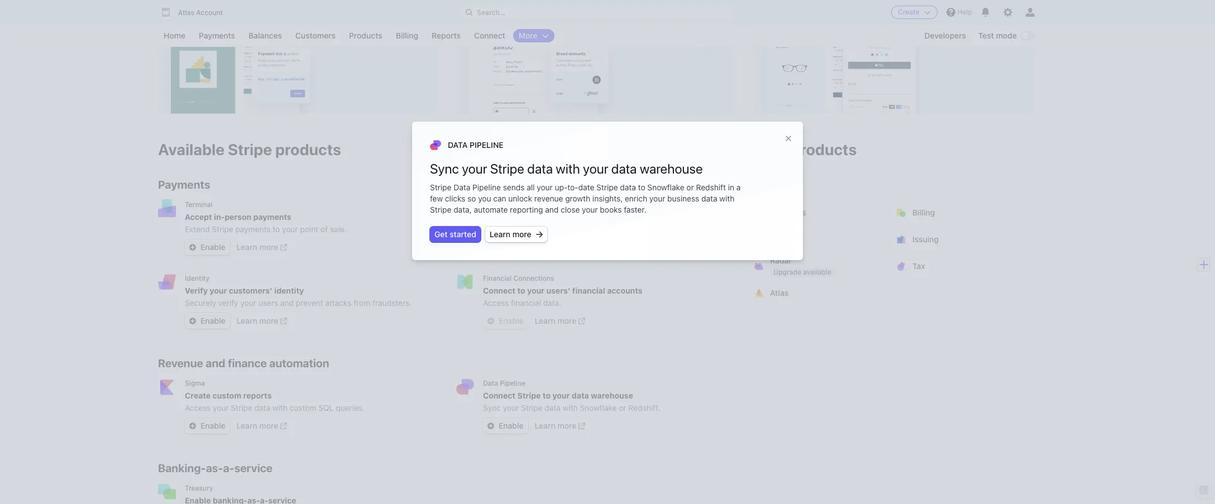 Task type: vqa. For each thing, say whether or not it's contained in the screenshot.
where
no



Task type: describe. For each thing, give the bounding box(es) containing it.
1 vertical spatial billing
[[913, 208, 936, 217]]

sync inside data pipeline connect stripe to your data warehouse sync your stripe data with snowflake or redshift.
[[483, 403, 501, 413]]

learn for access your stripe data with custom sql queries.
[[237, 421, 257, 431]]

banking-as-a-service
[[158, 462, 273, 475]]

home link
[[158, 29, 191, 42]]

svg image for access your stripe data with custom sql queries.
[[189, 423, 196, 430]]

terminal accept in-person payments extend stripe payments to your point of sale.
[[185, 201, 347, 234]]

sql
[[319, 403, 334, 413]]

enable for access your stripe data with custom sql queries.
[[201, 421, 226, 431]]

a inside stripe data pipeline sends all your up-to-date stripe data to snowflake or redshift in a few clicks so you can unlock revenue growth insights, enrich your business data with stripe data, automate reporting and close your books faster.
[[737, 183, 741, 192]]

automation
[[269, 357, 329, 370]]

svg image for sync your stripe data with snowflake or redshift.
[[488, 423, 495, 430]]

change
[[559, 212, 587, 222]]

2 vertical spatial and
[[206, 357, 226, 370]]

so
[[468, 194, 476, 204]]

get started
[[435, 230, 477, 239]]

or inside stripe data pipeline sends all your up-to-date stripe data to snowflake or redshift in a few clicks so you can unlock revenue growth insights, enrich your business data with stripe data, automate reporting and close your books faster.
[[687, 183, 694, 192]]

attacks
[[325, 298, 352, 308]]

0 vertical spatial custom
[[213, 391, 241, 401]]

service
[[234, 462, 273, 475]]

learn more for prevent
[[237, 316, 278, 326]]

to-
[[568, 183, 579, 192]]

data,
[[454, 205, 472, 215]]

learn more link for attacks
[[237, 316, 287, 327]]

access inside sigma create custom reports access your stripe data with custom sql queries.
[[185, 403, 211, 413]]

enable link for sync your stripe data with snowflake or redshift.
[[483, 419, 528, 434]]

learn more down climate
[[535, 243, 577, 252]]

started
[[450, 230, 477, 239]]

from inside climate counteract climate change direct a fraction of your revenue to help remove carbon from the air.
[[685, 225, 702, 234]]

connect inside data pipeline connect stripe to your data warehouse sync your stripe data with snowflake or redshift.
[[483, 391, 516, 401]]

atlas link
[[748, 280, 893, 307]]

remove
[[629, 225, 656, 234]]

help
[[611, 225, 627, 234]]

enabled
[[755, 178, 797, 191]]

enable link for access your stripe data with custom sql queries.
[[185, 419, 230, 434]]

date
[[579, 183, 595, 192]]

0 horizontal spatial payments link
[[193, 29, 241, 42]]

atlas account button
[[158, 4, 234, 20]]

0 vertical spatial billing link
[[390, 29, 424, 42]]

users
[[259, 298, 278, 308]]

in
[[729, 183, 735, 192]]

enable for sync your stripe data with snowflake or redshift.
[[499, 421, 524, 431]]

create button
[[892, 6, 938, 19]]

more for sql
[[260, 421, 278, 431]]

users'
[[547, 286, 571, 296]]

you
[[478, 194, 491, 204]]

more for prevent
[[260, 316, 278, 326]]

your inside climate counteract climate change direct a fraction of your revenue to help remove carbon from the air.
[[553, 225, 569, 234]]

pipeline for data pipeline connect stripe to your data warehouse sync your stripe data with snowflake or redshift.
[[500, 379, 526, 388]]

climate
[[483, 201, 508, 209]]

pipeline for data pipeline
[[470, 140, 504, 150]]

access inside "financial connections connect to your users' financial accounts access financial data."
[[483, 298, 509, 308]]

reports link
[[426, 29, 467, 42]]

faster.
[[624, 205, 647, 215]]

data pipeline
[[448, 140, 504, 150]]

get
[[435, 230, 448, 239]]

all
[[527, 183, 535, 192]]

learn for securely verify your users and prevent attacks from fraudsters.
[[237, 316, 257, 326]]

tax
[[913, 262, 926, 271]]

data pipeline connect stripe to your data warehouse sync your stripe data with snowflake or redshift.
[[483, 379, 661, 413]]

clicks
[[445, 194, 466, 204]]

revenue inside stripe data pipeline sends all your up-to-date stripe data to snowflake or redshift in a few clicks so you can unlock revenue growth insights, enrich your business data with stripe data, automate reporting and close your books faster.
[[535, 194, 564, 204]]

sigma
[[185, 379, 205, 388]]

reports
[[432, 31, 461, 40]]

automate
[[474, 205, 508, 215]]

get started button
[[430, 227, 481, 243]]

1 products from the left
[[276, 140, 341, 159]]

your inside sigma create custom reports access your stripe data with custom sql queries.
[[213, 403, 229, 413]]

test
[[979, 31, 995, 40]]

home
[[164, 31, 186, 40]]

reporting
[[510, 205, 543, 215]]

banking-
[[158, 462, 206, 475]]

learn more for data.
[[535, 316, 577, 326]]

of inside climate counteract climate change direct a fraction of your revenue to help remove carbon from the air.
[[544, 225, 551, 234]]

sends
[[503, 183, 525, 192]]

learn more for stripe
[[535, 421, 577, 431]]

snowflake inside stripe data pipeline sends all your up-to-date stripe data to snowflake or redshift in a few clicks so you can unlock revenue growth insights, enrich your business data with stripe data, automate reporting and close your books faster.
[[648, 183, 685, 192]]

products link
[[344, 29, 388, 42]]

can
[[494, 194, 507, 204]]

finance
[[228, 357, 267, 370]]

air.
[[718, 225, 728, 234]]

with inside data pipeline connect stripe to your data warehouse sync your stripe data with snowflake or redshift.
[[563, 403, 578, 413]]

search…
[[477, 8, 506, 16]]

tax link
[[891, 253, 1035, 280]]

more for stripe
[[558, 421, 577, 431]]

1 horizontal spatial custom
[[290, 403, 317, 413]]

warehouse for sync your stripe data with your data warehouse
[[640, 161, 703, 177]]

insights,
[[593, 194, 623, 204]]

learn more for point
[[237, 243, 278, 252]]

learn down fraction at the top left
[[535, 243, 556, 252]]

unlock
[[509, 194, 533, 204]]

few
[[430, 194, 443, 204]]

account
[[196, 8, 223, 17]]

enable button for your
[[483, 313, 528, 329]]

business
[[668, 194, 700, 204]]

close
[[561, 205, 580, 215]]

and inside stripe data pipeline sends all your up-to-date stripe data to snowflake or redshift in a few clicks so you can unlock revenue growth insights, enrich your business data with stripe data, automate reporting and close your books faster.
[[546, 205, 559, 215]]

learn more for sql
[[237, 421, 278, 431]]

atlas for atlas
[[771, 288, 789, 298]]

data.
[[544, 298, 562, 308]]

customers
[[296, 31, 336, 40]]

to inside stripe data pipeline sends all your up-to-date stripe data to snowflake or redshift in a few clicks so you can unlock revenue growth insights, enrich your business data with stripe data, automate reporting and close your books faster.
[[639, 183, 646, 192]]

a inside climate counteract climate change direct a fraction of your revenue to help remove carbon from the air.
[[507, 225, 511, 234]]

connections
[[514, 274, 555, 283]]

stripe inside sigma create custom reports access your stripe data with custom sql queries.
[[231, 403, 252, 413]]

revenue inside climate counteract climate change direct a fraction of your revenue to help remove carbon from the air.
[[571, 225, 600, 234]]

stripe inside terminal accept in-person payments extend stripe payments to your point of sale.
[[212, 225, 233, 234]]

queries.
[[336, 403, 365, 413]]

issuing link
[[891, 226, 1035, 253]]

issuing
[[913, 235, 939, 244]]

up-
[[555, 183, 568, 192]]

in-
[[214, 212, 225, 222]]

learn more link for data
[[535, 421, 586, 432]]

stripe data pipeline sends all your up-to-date stripe data to snowflake or redshift in a few clicks so you can unlock revenue growth insights, enrich your business data with stripe data, automate reporting and close your books faster.
[[430, 183, 741, 215]]

verify
[[185, 286, 208, 296]]

counteract
[[483, 212, 527, 222]]

revenue and finance automation
[[158, 357, 329, 370]]

notifications image
[[982, 8, 991, 17]]



Task type: locate. For each thing, give the bounding box(es) containing it.
verify
[[218, 298, 238, 308]]

create inside sigma create custom reports access your stripe data with custom sql queries.
[[185, 391, 211, 401]]

1 horizontal spatial revenue
[[571, 225, 600, 234]]

data inside stripe data pipeline sends all your up-to-date stripe data to snowflake or redshift in a few clicks so you can unlock revenue growth insights, enrich your business data with stripe data, automate reporting and close your books faster.
[[454, 183, 471, 192]]

0 horizontal spatial access
[[185, 403, 211, 413]]

to inside climate counteract climate change direct a fraction of your revenue to help remove carbon from the air.
[[602, 225, 609, 234]]

data inside sigma create custom reports access your stripe data with custom sql queries.
[[255, 403, 271, 413]]

learn more link for of
[[237, 242, 287, 253]]

more down sigma create custom reports access your stripe data with custom sql queries.
[[260, 421, 278, 431]]

sync your stripe data with your data warehouse
[[430, 161, 703, 177]]

atlas for atlas account
[[178, 8, 194, 17]]

learn more link down counteract
[[486, 227, 547, 243]]

payments down enabled
[[771, 208, 807, 217]]

access down the sigma
[[185, 403, 211, 413]]

a right in
[[737, 183, 741, 192]]

radar
[[771, 256, 792, 265]]

learn down data pipeline connect stripe to your data warehouse sync your stripe data with snowflake or redshift.
[[535, 421, 556, 431]]

0 vertical spatial and
[[546, 205, 559, 215]]

learn more link down reports
[[237, 421, 287, 432]]

fraction
[[514, 225, 541, 234]]

1 horizontal spatial payments link
[[748, 199, 893, 226]]

1 horizontal spatial or
[[687, 183, 694, 192]]

0 vertical spatial financial
[[573, 286, 606, 296]]

pipeline inside data pipeline connect stripe to your data warehouse sync your stripe data with snowflake or redshift.
[[500, 379, 526, 388]]

and down "identity"
[[280, 298, 294, 308]]

learn more down terminal accept in-person payments extend stripe payments to your point of sale.
[[237, 243, 278, 252]]

pipeline inside stripe data pipeline sends all your up-to-date stripe data to snowflake or redshift in a few clicks so you can unlock revenue growth insights, enrich your business data with stripe data, automate reporting and close your books faster.
[[473, 183, 501, 192]]

1 horizontal spatial create
[[899, 8, 920, 16]]

learn down verify
[[237, 316, 257, 326]]

or up business
[[687, 183, 694, 192]]

1 horizontal spatial snowflake
[[648, 183, 685, 192]]

from
[[685, 225, 702, 234], [354, 298, 371, 308]]

to inside terminal accept in-person payments extend stripe payments to your point of sale.
[[273, 225, 280, 234]]

svg image down securely
[[189, 318, 196, 325]]

stripe
[[228, 140, 272, 159], [490, 161, 525, 177], [430, 183, 452, 192], [597, 183, 618, 192], [430, 205, 452, 215], [212, 225, 233, 234], [518, 391, 541, 401], [231, 403, 252, 413], [521, 403, 543, 413]]

1 horizontal spatial access
[[483, 298, 509, 308]]

custom left reports
[[213, 391, 241, 401]]

available
[[158, 140, 225, 159]]

enable button for direct
[[483, 240, 528, 255]]

1 horizontal spatial and
[[280, 298, 294, 308]]

0 vertical spatial atlas
[[178, 8, 194, 17]]

atlas down upgrade at the bottom right
[[771, 288, 789, 298]]

1 vertical spatial pipeline
[[473, 183, 501, 192]]

create down the sigma
[[185, 391, 211, 401]]

1 vertical spatial data
[[454, 183, 471, 192]]

warehouse inside data pipeline connect stripe to your data warehouse sync your stripe data with snowflake or redshift.
[[591, 391, 634, 401]]

a down counteract
[[507, 225, 511, 234]]

0 vertical spatial a
[[737, 183, 741, 192]]

billing
[[396, 31, 419, 40], [913, 208, 936, 217]]

2 of from the left
[[544, 225, 551, 234]]

1 vertical spatial payments link
[[748, 199, 893, 226]]

from left the on the right top of the page
[[685, 225, 702, 234]]

0 horizontal spatial from
[[354, 298, 371, 308]]

1 horizontal spatial connect link
[[748, 226, 893, 253]]

more down terminal accept in-person payments extend stripe payments to your point of sale.
[[260, 243, 278, 252]]

learn more link
[[486, 227, 547, 243], [237, 242, 287, 253], [535, 242, 586, 253], [237, 316, 287, 327], [535, 316, 586, 327], [237, 421, 287, 432], [535, 421, 586, 432]]

connect inside "financial connections connect to your users' financial accounts access financial data."
[[483, 286, 516, 296]]

of
[[321, 225, 328, 234], [544, 225, 551, 234]]

climate
[[529, 212, 557, 222]]

payments
[[199, 31, 235, 40], [158, 178, 210, 191], [771, 208, 807, 217]]

to inside data pipeline connect stripe to your data warehouse sync your stripe data with snowflake or redshift.
[[543, 391, 551, 401]]

products
[[276, 140, 341, 159], [791, 140, 857, 159]]

mode
[[997, 31, 1018, 40]]

atlas inside button
[[178, 8, 194, 17]]

enrich
[[625, 194, 648, 204]]

Search… search field
[[460, 5, 734, 19]]

0 vertical spatial access
[[483, 298, 509, 308]]

1 vertical spatial payments
[[236, 225, 271, 234]]

1 horizontal spatial billing link
[[891, 199, 1035, 226]]

0 horizontal spatial custom
[[213, 391, 241, 401]]

0 horizontal spatial connect link
[[469, 29, 511, 42]]

0 horizontal spatial a
[[507, 225, 511, 234]]

learn down "person"
[[237, 243, 257, 252]]

your inside "financial connections connect to your users' financial accounts access financial data."
[[528, 286, 545, 296]]

test mode
[[979, 31, 1018, 40]]

person
[[225, 212, 252, 222]]

financial
[[483, 274, 512, 283]]

more down data.
[[558, 316, 577, 326]]

atlas left the account
[[178, 8, 194, 17]]

data for data pipeline
[[448, 140, 468, 150]]

0 vertical spatial or
[[687, 183, 694, 192]]

learn more down data pipeline connect stripe to your data warehouse sync your stripe data with snowflake or redshift.
[[535, 421, 577, 431]]

payments link
[[193, 29, 241, 42], [748, 199, 893, 226]]

snowflake left "redshift."
[[580, 403, 617, 413]]

financial down connections
[[511, 298, 541, 308]]

0 vertical spatial warehouse
[[640, 161, 703, 177]]

0 horizontal spatial financial
[[511, 298, 541, 308]]

payments link down enabled
[[748, 199, 893, 226]]

0 horizontal spatial or
[[619, 403, 627, 413]]

point
[[300, 225, 319, 234]]

2 enable button from the top
[[483, 313, 528, 329]]

as-
[[206, 462, 223, 475]]

learn more down users on the left bottom
[[237, 316, 278, 326]]

snowflake up business
[[648, 183, 685, 192]]

enable button down direct
[[483, 240, 528, 255]]

learn more down data.
[[535, 316, 577, 326]]

more for point
[[260, 243, 278, 252]]

1 vertical spatial access
[[185, 403, 211, 413]]

2 vertical spatial data
[[483, 379, 498, 388]]

accounts
[[608, 286, 643, 296]]

or left "redshift."
[[619, 403, 627, 413]]

1 enable button from the top
[[483, 240, 528, 255]]

2 vertical spatial pipeline
[[500, 379, 526, 388]]

data
[[448, 140, 468, 150], [454, 183, 471, 192], [483, 379, 498, 388]]

svg image
[[488, 244, 495, 251], [189, 318, 196, 325], [488, 318, 495, 325]]

0 vertical spatial payments
[[253, 212, 292, 222]]

your
[[755, 140, 788, 159]]

from inside identity verify your customers' identity securely verify your users and prevent attacks from fraudsters.
[[354, 298, 371, 308]]

enable link
[[185, 240, 230, 255], [185, 313, 230, 329], [185, 419, 230, 434], [483, 419, 528, 434]]

more down data pipeline connect stripe to your data warehouse sync your stripe data with snowflake or redshift.
[[558, 421, 577, 431]]

1 vertical spatial create
[[185, 391, 211, 401]]

more down change
[[558, 243, 577, 252]]

0 horizontal spatial billing link
[[390, 29, 424, 42]]

sigma create custom reports access your stripe data with custom sql queries.
[[185, 379, 365, 413]]

upgrade
[[774, 268, 802, 277]]

1 vertical spatial or
[[619, 403, 627, 413]]

0 vertical spatial pipeline
[[470, 140, 504, 150]]

1 vertical spatial connect link
[[748, 226, 893, 253]]

data inside data pipeline connect stripe to your data warehouse sync your stripe data with snowflake or redshift.
[[483, 379, 498, 388]]

the
[[704, 225, 716, 234]]

2 horizontal spatial and
[[546, 205, 559, 215]]

custom left sql
[[290, 403, 317, 413]]

revenue
[[158, 357, 203, 370]]

a-
[[223, 462, 234, 475]]

or inside data pipeline connect stripe to your data warehouse sync your stripe data with snowflake or redshift.
[[619, 403, 627, 413]]

learn more
[[490, 230, 532, 239], [237, 243, 278, 252], [535, 243, 577, 252], [237, 316, 278, 326], [535, 316, 577, 326], [237, 421, 278, 431], [535, 421, 577, 431]]

1 vertical spatial billing link
[[891, 199, 1035, 226]]

0 vertical spatial snowflake
[[648, 183, 685, 192]]

1 vertical spatial payments
[[158, 178, 210, 191]]

learn down reports
[[237, 421, 257, 431]]

warehouse
[[640, 161, 703, 177], [591, 391, 634, 401]]

treasury
[[185, 484, 213, 493]]

more for data.
[[558, 316, 577, 326]]

learn for access financial data.
[[535, 316, 556, 326]]

learn more down counteract
[[490, 230, 532, 239]]

payments up terminal
[[158, 178, 210, 191]]

0 vertical spatial revenue
[[535, 194, 564, 204]]

more down users on the left bottom
[[260, 316, 278, 326]]

more
[[519, 31, 538, 40]]

financial connections connect to your users' financial accounts access financial data.
[[483, 274, 643, 308]]

svg image for extend stripe payments to your point of sale.
[[189, 244, 196, 251]]

books
[[600, 205, 622, 215]]

1 vertical spatial financial
[[511, 298, 541, 308]]

billing up issuing
[[913, 208, 936, 217]]

billing link up issuing
[[891, 199, 1035, 226]]

enable
[[201, 243, 226, 252], [499, 243, 524, 252], [201, 316, 226, 326], [499, 316, 524, 326], [201, 421, 226, 431], [499, 421, 524, 431]]

payments right "person"
[[253, 212, 292, 222]]

access down financial
[[483, 298, 509, 308]]

1 horizontal spatial sync
[[483, 403, 501, 413]]

learn down data.
[[535, 316, 556, 326]]

from right attacks
[[354, 298, 371, 308]]

warehouse up "redshift."
[[591, 391, 634, 401]]

and left finance
[[206, 357, 226, 370]]

learn
[[490, 230, 511, 239], [237, 243, 257, 252], [535, 243, 556, 252], [237, 316, 257, 326], [535, 316, 556, 326], [237, 421, 257, 431], [535, 421, 556, 431]]

svg image down financial
[[488, 318, 495, 325]]

svg image for access financial data.
[[488, 318, 495, 325]]

1 horizontal spatial products
[[791, 140, 857, 159]]

1 horizontal spatial financial
[[573, 286, 606, 296]]

atlas
[[178, 8, 194, 17], [771, 288, 789, 298]]

1 horizontal spatial of
[[544, 225, 551, 234]]

warehouse up business
[[640, 161, 703, 177]]

1 horizontal spatial atlas
[[771, 288, 789, 298]]

1 horizontal spatial from
[[685, 225, 702, 234]]

of left sale.
[[321, 225, 328, 234]]

1 of from the left
[[321, 225, 328, 234]]

of down climate
[[544, 225, 551, 234]]

payments link down the account
[[193, 29, 241, 42]]

available
[[804, 268, 832, 277]]

svg image down direct
[[488, 244, 495, 251]]

to
[[639, 183, 646, 192], [273, 225, 280, 234], [602, 225, 609, 234], [518, 286, 526, 296], [543, 391, 551, 401]]

learn more down reports
[[237, 421, 278, 431]]

and left close
[[546, 205, 559, 215]]

svg image for direct a fraction of your revenue to help remove carbon from the air.
[[488, 244, 495, 251]]

available stripe products
[[158, 140, 341, 159]]

redshift
[[697, 183, 726, 192]]

0 horizontal spatial billing
[[396, 31, 419, 40]]

0 horizontal spatial revenue
[[535, 194, 564, 204]]

growth
[[566, 194, 591, 204]]

connect link down search…
[[469, 29, 511, 42]]

financial
[[573, 286, 606, 296], [511, 298, 541, 308]]

learn for extend stripe payments to your point of sale.
[[237, 243, 257, 252]]

payments
[[253, 212, 292, 222], [236, 225, 271, 234]]

1 vertical spatial a
[[507, 225, 511, 234]]

payments down the account
[[199, 31, 235, 40]]

more button
[[513, 29, 555, 42]]

revenue down change
[[571, 225, 600, 234]]

access
[[483, 298, 509, 308], [185, 403, 211, 413]]

learn more link down terminal accept in-person payments extend stripe payments to your point of sale.
[[237, 242, 287, 253]]

enable for securely verify your users and prevent attacks from fraudsters.
[[201, 316, 226, 326]]

0 vertical spatial data
[[448, 140, 468, 150]]

0 vertical spatial connect link
[[469, 29, 511, 42]]

svg image
[[536, 232, 543, 238], [189, 244, 196, 251], [189, 423, 196, 430], [488, 423, 495, 430]]

carbon
[[658, 225, 683, 234]]

your
[[462, 161, 488, 177], [583, 161, 609, 177], [537, 183, 553, 192], [650, 194, 666, 204], [582, 205, 598, 215], [282, 225, 298, 234], [553, 225, 569, 234], [210, 286, 227, 296], [528, 286, 545, 296], [241, 298, 256, 308], [553, 391, 570, 401], [213, 403, 229, 413], [503, 403, 519, 413]]

billing left reports
[[396, 31, 419, 40]]

identity
[[185, 274, 210, 283]]

0 horizontal spatial sync
[[430, 161, 459, 177]]

1 vertical spatial enable button
[[483, 313, 528, 329]]

snowflake inside data pipeline connect stripe to your data warehouse sync your stripe data with snowflake or redshift.
[[580, 403, 617, 413]]

sale.
[[330, 225, 347, 234]]

fraudsters.
[[373, 298, 412, 308]]

atlas inside "link"
[[771, 288, 789, 298]]

developers
[[925, 31, 967, 40]]

revenue down up- on the left top
[[535, 194, 564, 204]]

enable button down financial
[[483, 313, 528, 329]]

your products
[[755, 140, 857, 159]]

0 horizontal spatial atlas
[[178, 8, 194, 17]]

learn down counteract
[[490, 230, 511, 239]]

0 vertical spatial sync
[[430, 161, 459, 177]]

0 horizontal spatial products
[[276, 140, 341, 159]]

warehouse for data pipeline connect stripe to your data warehouse sync your stripe data with snowflake or redshift.
[[591, 391, 634, 401]]

0 vertical spatial payments
[[199, 31, 235, 40]]

with inside stripe data pipeline sends all your up-to-date stripe data to snowflake or redshift in a few clicks so you can unlock revenue growth insights, enrich your business data with stripe data, automate reporting and close your books faster.
[[720, 194, 735, 204]]

2 vertical spatial payments
[[771, 208, 807, 217]]

enable for extend stripe payments to your point of sale.
[[201, 243, 226, 252]]

of inside terminal accept in-person payments extend stripe payments to your point of sale.
[[321, 225, 328, 234]]

and
[[546, 205, 559, 215], [280, 298, 294, 308], [206, 357, 226, 370]]

1 vertical spatial sync
[[483, 403, 501, 413]]

0 vertical spatial from
[[685, 225, 702, 234]]

0 vertical spatial enable button
[[483, 240, 528, 255]]

0 vertical spatial billing
[[396, 31, 419, 40]]

to inside "financial connections connect to your users' financial accounts access financial data."
[[518, 286, 526, 296]]

billing link left the reports link in the left top of the page
[[390, 29, 424, 42]]

enable link for securely verify your users and prevent attacks from fraudsters.
[[185, 313, 230, 329]]

developers link
[[920, 29, 972, 42]]

payments down "person"
[[236, 225, 271, 234]]

terminal
[[185, 201, 213, 209]]

0 vertical spatial create
[[899, 8, 920, 16]]

learn more link for queries.
[[237, 421, 287, 432]]

direct
[[483, 225, 505, 234]]

2 products from the left
[[791, 140, 857, 159]]

and inside identity verify your customers' identity securely verify your users and prevent attacks from fraudsters.
[[280, 298, 294, 308]]

0 horizontal spatial of
[[321, 225, 328, 234]]

1 vertical spatial snowflake
[[580, 403, 617, 413]]

0 horizontal spatial create
[[185, 391, 211, 401]]

prevent
[[296, 298, 323, 308]]

learn more link down change
[[535, 242, 586, 253]]

with inside sigma create custom reports access your stripe data with custom sql queries.
[[273, 403, 288, 413]]

connect
[[474, 31, 506, 40], [771, 235, 802, 244], [483, 286, 516, 296], [483, 391, 516, 401]]

learn more link down data pipeline connect stripe to your data warehouse sync your stripe data with snowflake or redshift.
[[535, 421, 586, 432]]

1 vertical spatial atlas
[[771, 288, 789, 298]]

create up developers link at the right of page
[[899, 8, 920, 16]]

securely
[[185, 298, 216, 308]]

1 horizontal spatial warehouse
[[640, 161, 703, 177]]

1 vertical spatial warehouse
[[591, 391, 634, 401]]

snowflake
[[648, 183, 685, 192], [580, 403, 617, 413]]

your inside terminal accept in-person payments extend stripe payments to your point of sale.
[[282, 225, 298, 234]]

accept
[[185, 212, 212, 222]]

0 horizontal spatial and
[[206, 357, 226, 370]]

1 vertical spatial revenue
[[571, 225, 600, 234]]

identity verify your customers' identity securely verify your users and prevent attacks from fraudsters.
[[185, 274, 412, 308]]

learn for sync your stripe data with snowflake or redshift.
[[535, 421, 556, 431]]

0 vertical spatial payments link
[[193, 29, 241, 42]]

1 horizontal spatial a
[[737, 183, 741, 192]]

enable link for extend stripe payments to your point of sale.
[[185, 240, 230, 255]]

0 horizontal spatial warehouse
[[591, 391, 634, 401]]

identity
[[275, 286, 304, 296]]

1 vertical spatial and
[[280, 298, 294, 308]]

financial right users'
[[573, 286, 606, 296]]

billing link
[[390, 29, 424, 42], [891, 199, 1035, 226]]

1 horizontal spatial billing
[[913, 208, 936, 217]]

learn more link down users on the left bottom
[[237, 316, 287, 327]]

1 vertical spatial custom
[[290, 403, 317, 413]]

connect link up available
[[748, 226, 893, 253]]

data for data pipeline connect stripe to your data warehouse sync your stripe data with snowflake or redshift.
[[483, 379, 498, 388]]

1 vertical spatial from
[[354, 298, 371, 308]]

0 horizontal spatial snowflake
[[580, 403, 617, 413]]

learn more link for help
[[535, 242, 586, 253]]

learn more link down data.
[[535, 316, 586, 327]]

atlas account
[[178, 8, 223, 17]]

more down counteract
[[513, 230, 532, 239]]

create inside button
[[899, 8, 920, 16]]



